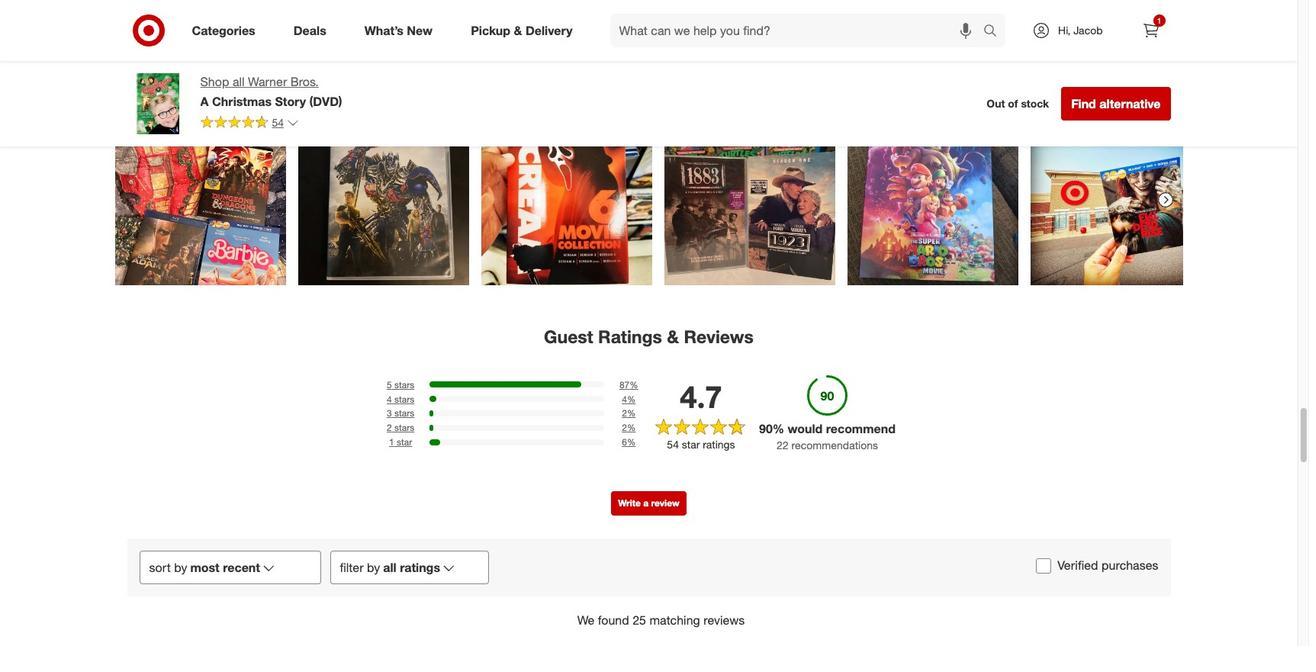 Task type: locate. For each thing, give the bounding box(es) containing it.
1 vertical spatial 1
[[389, 436, 394, 448]]

0 horizontal spatial all
[[233, 74, 245, 89]]

1 horizontal spatial &
[[667, 326, 679, 347]]

shop
[[200, 74, 229, 89]]

search
[[976, 24, 1013, 39]]

0 vertical spatial 2 %
[[622, 408, 636, 419]]

stars up 4 stars
[[394, 379, 414, 390]]

user image by jacob williams image
[[298, 115, 469, 285]]

ratings
[[598, 326, 662, 347]]

%
[[630, 379, 638, 390], [627, 393, 636, 405], [627, 408, 636, 419], [773, 421, 784, 436], [627, 422, 636, 433], [627, 436, 636, 448]]

stars down 5 stars
[[394, 393, 414, 405]]

pickup & delivery link
[[458, 14, 592, 47]]

of
[[1008, 97, 1018, 110]]

jacob
[[1074, 24, 1103, 37]]

1 horizontal spatial 1
[[1157, 16, 1161, 25]]

0 horizontal spatial 1
[[389, 436, 394, 448]]

story
[[275, 94, 306, 109]]

user image by @animatednawes0me image
[[115, 115, 286, 285]]

90 % would recommend 22 recommendations
[[759, 421, 896, 451]]

matching
[[650, 612, 700, 628]]

5
[[387, 379, 392, 390]]

star down 2 stars at the left of the page
[[397, 436, 412, 448]]

1 vertical spatial 54
[[667, 438, 679, 451]]

2 stars from the top
[[394, 393, 414, 405]]

2 down 3
[[387, 422, 392, 433]]

what's new
[[364, 23, 433, 38]]

% for 4 stars
[[627, 393, 636, 405]]

by for filter by
[[367, 560, 380, 575]]

3 stars
[[387, 408, 414, 419]]

4 for 4 %
[[622, 393, 627, 405]]

& right the pickup at the top left of the page
[[514, 23, 522, 38]]

87
[[619, 379, 630, 390]]

a
[[200, 94, 209, 109]]

ratings down 4.7
[[703, 438, 735, 451]]

1 horizontal spatial by
[[367, 560, 380, 575]]

1 down 2 stars at the left of the page
[[389, 436, 394, 448]]

&
[[514, 23, 522, 38], [667, 326, 679, 347]]

2 stars
[[387, 422, 414, 433]]

4
[[387, 393, 392, 405], [622, 393, 627, 405]]

all inside shop all warner bros. a christmas story (dvd)
[[233, 74, 245, 89]]

54 link
[[200, 115, 299, 133]]

stars
[[394, 379, 414, 390], [394, 393, 414, 405], [394, 408, 414, 419], [394, 422, 414, 433]]

star for 54
[[682, 438, 700, 451]]

user image by vanessa image
[[847, 115, 1018, 285]]

4 stars
[[387, 393, 414, 405]]

54
[[272, 116, 284, 129], [667, 438, 679, 451]]

4 stars from the top
[[394, 422, 414, 433]]

by right 'filter'
[[367, 560, 380, 575]]

0 horizontal spatial 4
[[387, 393, 392, 405]]

% for 5 stars
[[630, 379, 638, 390]]

1 vertical spatial &
[[667, 326, 679, 347]]

4 up 3
[[387, 393, 392, 405]]

1 horizontal spatial all
[[383, 560, 396, 575]]

2 down 4 %
[[622, 408, 627, 419]]

0 horizontal spatial ratings
[[400, 560, 440, 575]]

0 horizontal spatial star
[[397, 436, 412, 448]]

2 % for 2 stars
[[622, 422, 636, 433]]

sort by most recent
[[149, 560, 260, 575]]

christmas
[[212, 94, 272, 109]]

2 %
[[622, 408, 636, 419], [622, 422, 636, 433]]

2 up 6
[[622, 422, 627, 433]]

by for sort by
[[174, 560, 187, 575]]

purchases
[[1102, 558, 1158, 573]]

user image by @sneakerheadinthechi image
[[664, 115, 835, 285]]

1 stars from the top
[[394, 379, 414, 390]]

ratings
[[703, 438, 735, 451], [400, 560, 440, 575]]

write a review button
[[611, 491, 686, 515]]

out
[[987, 97, 1005, 110]]

4 down 87
[[622, 393, 627, 405]]

0 horizontal spatial 54
[[272, 116, 284, 129]]

image of a christmas story (dvd) image
[[127, 73, 188, 134]]

star
[[397, 436, 412, 448], [682, 438, 700, 451]]

ratings right 'filter'
[[400, 560, 440, 575]]

2 % down 4 %
[[622, 408, 636, 419]]

find alternative
[[1071, 96, 1161, 111]]

stars for 3 stars
[[394, 408, 414, 419]]

find
[[1071, 96, 1096, 111]]

guest ratings & reviews
[[544, 326, 754, 347]]

1 by from the left
[[174, 560, 187, 575]]

% for 1 star
[[627, 436, 636, 448]]

search button
[[976, 14, 1013, 50]]

2 4 from the left
[[622, 393, 627, 405]]

1 horizontal spatial star
[[682, 438, 700, 451]]

5 stars
[[387, 379, 414, 390]]

0 vertical spatial 1
[[1157, 16, 1161, 25]]

54 down 'story'
[[272, 116, 284, 129]]

54 star ratings
[[667, 438, 735, 451]]

% inside 90 % would recommend 22 recommendations
[[773, 421, 784, 436]]

we found 25 matching reviews
[[577, 612, 745, 628]]

90
[[759, 421, 773, 436]]

2
[[622, 408, 627, 419], [387, 422, 392, 433], [622, 422, 627, 433]]

all
[[233, 74, 245, 89], [383, 560, 396, 575]]

22
[[777, 438, 788, 451]]

user image by @cinemasickness image
[[1030, 115, 1201, 285]]

stock
[[1021, 97, 1049, 110]]

hi,
[[1058, 24, 1071, 37]]

0 vertical spatial 54
[[272, 116, 284, 129]]

star for 1
[[397, 436, 412, 448]]

would
[[788, 421, 823, 436]]

0 vertical spatial all
[[233, 74, 245, 89]]

2 2 % from the top
[[622, 422, 636, 433]]

3 stars from the top
[[394, 408, 414, 419]]

star down 4.7
[[682, 438, 700, 451]]

0 horizontal spatial by
[[174, 560, 187, 575]]

stars down 4 stars
[[394, 408, 414, 419]]

stars down 3 stars
[[394, 422, 414, 433]]

0 vertical spatial &
[[514, 23, 522, 38]]

25
[[633, 612, 646, 628]]

1 right the jacob
[[1157, 16, 1161, 25]]

1
[[1157, 16, 1161, 25], [389, 436, 394, 448]]

1 vertical spatial 2 %
[[622, 422, 636, 433]]

1 horizontal spatial 54
[[667, 438, 679, 451]]

we
[[577, 612, 594, 628]]

& right ratings
[[667, 326, 679, 347]]

0 vertical spatial ratings
[[703, 438, 735, 451]]

all right 'filter'
[[383, 560, 396, 575]]

by
[[174, 560, 187, 575], [367, 560, 380, 575]]

find alternative button
[[1061, 87, 1171, 121]]

user image by @durant_books_owner image
[[481, 115, 652, 285]]

1 4 from the left
[[387, 393, 392, 405]]

54 for 54 star ratings
[[667, 438, 679, 451]]

out of stock
[[987, 97, 1049, 110]]

54 right 6 %
[[667, 438, 679, 451]]

1 horizontal spatial 4
[[622, 393, 627, 405]]

bros.
[[290, 74, 319, 89]]

2 by from the left
[[367, 560, 380, 575]]

1 2 % from the top
[[622, 408, 636, 419]]

by right the sort
[[174, 560, 187, 575]]

2 % up 6 %
[[622, 422, 636, 433]]

% for 3 stars
[[627, 408, 636, 419]]

recent
[[223, 560, 260, 575]]

what's
[[364, 23, 403, 38]]

all up the christmas
[[233, 74, 245, 89]]



Task type: describe. For each thing, give the bounding box(es) containing it.
delivery
[[526, 23, 573, 38]]

2 for 2 stars
[[622, 422, 627, 433]]

1 for 1 star
[[389, 436, 394, 448]]

1 horizontal spatial ratings
[[703, 438, 735, 451]]

1 star
[[389, 436, 412, 448]]

filter by all ratings
[[340, 560, 440, 575]]

shop all warner bros. a christmas story (dvd)
[[200, 74, 342, 109]]

What can we help you find? suggestions appear below search field
[[610, 14, 987, 47]]

(dvd)
[[309, 94, 342, 109]]

1 for 1
[[1157, 16, 1161, 25]]

deals
[[293, 23, 326, 38]]

3
[[387, 408, 392, 419]]

Verified purchases checkbox
[[1036, 558, 1051, 573]]

recommendations
[[791, 438, 878, 451]]

1 link
[[1134, 14, 1168, 47]]

warner
[[248, 74, 287, 89]]

reviews
[[684, 326, 754, 347]]

guest
[[544, 326, 593, 347]]

54 for 54
[[272, 116, 284, 129]]

stars for 2 stars
[[394, 422, 414, 433]]

most
[[190, 560, 220, 575]]

4 %
[[622, 393, 636, 405]]

6 %
[[622, 436, 636, 448]]

87 %
[[619, 379, 638, 390]]

1 vertical spatial all
[[383, 560, 396, 575]]

categories link
[[179, 14, 274, 47]]

1 vertical spatial ratings
[[400, 560, 440, 575]]

a
[[643, 497, 649, 509]]

filter
[[340, 560, 364, 575]]

review
[[651, 497, 679, 509]]

new
[[407, 23, 433, 38]]

verified purchases
[[1057, 558, 1158, 573]]

0 horizontal spatial &
[[514, 23, 522, 38]]

% for 2 stars
[[627, 422, 636, 433]]

pickup & delivery
[[471, 23, 573, 38]]

sort
[[149, 560, 171, 575]]

write a review
[[618, 497, 679, 509]]

4 for 4 stars
[[387, 393, 392, 405]]

found
[[598, 612, 629, 628]]

6
[[622, 436, 627, 448]]

2 % for 3 stars
[[622, 408, 636, 419]]

stars for 4 stars
[[394, 393, 414, 405]]

stars for 5 stars
[[394, 379, 414, 390]]

categories
[[192, 23, 255, 38]]

alternative
[[1100, 96, 1161, 111]]

write
[[618, 497, 641, 509]]

2 for 3 stars
[[622, 408, 627, 419]]

4.7
[[680, 378, 722, 415]]

recommend
[[826, 421, 896, 436]]

hi, jacob
[[1058, 24, 1103, 37]]

what's new link
[[351, 14, 452, 47]]

deals link
[[281, 14, 345, 47]]

reviews
[[704, 612, 745, 628]]

pickup
[[471, 23, 510, 38]]

verified
[[1057, 558, 1098, 573]]



Task type: vqa. For each thing, say whether or not it's contained in the screenshot.


